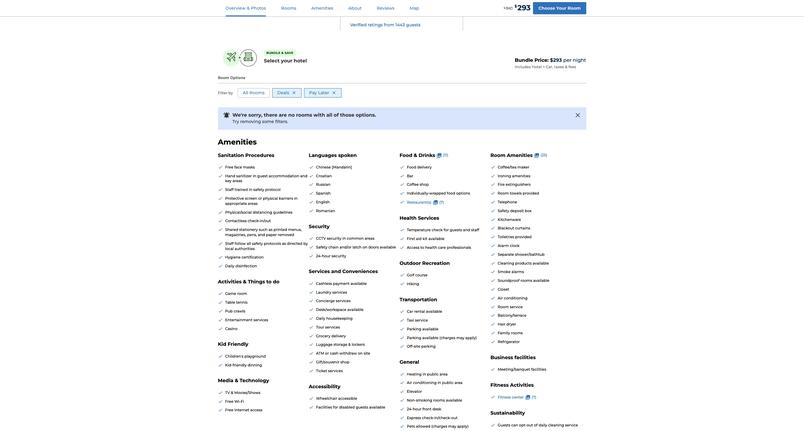 Task type: describe. For each thing, give the bounding box(es) containing it.
closet
[[498, 287, 510, 292]]

laundry services
[[316, 290, 347, 295]]

desk/workspace available
[[316, 307, 364, 312]]

verified ratings from 1443 guests button
[[351, 22, 421, 28]]

can
[[512, 423, 519, 427]]

or inside protective screen or physical barriers in appropriate areas
[[258, 196, 262, 201]]

0 vertical spatial security
[[327, 236, 342, 241]]

available right the 'doors'
[[380, 245, 396, 249]]

air conditioning in public area
[[407, 381, 463, 385]]

staff for staff trained in safety protocol
[[225, 187, 234, 192]]

& for overview & photos
[[247, 5, 250, 11]]

smoke alarms
[[498, 270, 525, 274]]

(25) button
[[533, 153, 548, 158]]

soundproof
[[498, 278, 520, 283]]

tab list containing overview & photos
[[218, 0, 427, 16]]

rooms down alarms
[[521, 278, 533, 283]]

in for staff
[[249, 187, 253, 192]]

service for taxi service
[[416, 318, 428, 323]]

daily
[[539, 423, 548, 427]]

340
[[506, 6, 513, 11]]

1 vertical spatial area
[[455, 381, 463, 385]]

selected. click to remove filter image for deals
[[292, 90, 297, 95]]

kid friendly
[[218, 342, 249, 347]]

rooms down dryer
[[512, 331, 523, 335]]

1 vertical spatial provided
[[516, 235, 532, 239]]

alarm
[[498, 243, 509, 248]]

(7) for fitness center
[[532, 395, 537, 400]]

atm
[[316, 351, 325, 356]]

1 horizontal spatial or
[[325, 351, 329, 356]]

24- for 24-hour front desk
[[407, 407, 413, 411]]

0 vertical spatial provided
[[523, 191, 540, 196]]

delivery for grocery delivery
[[332, 334, 346, 338]]

& for food & drinks
[[414, 152, 418, 158]]

guests can opt-out of daily cleaning service
[[498, 423, 579, 427]]

0 horizontal spatial area
[[440, 372, 448, 376]]

sanitation
[[218, 152, 244, 158]]

fees
[[569, 64, 577, 69]]

room for room service
[[498, 305, 509, 309]]

1 vertical spatial to
[[267, 279, 272, 285]]

& left lockers
[[349, 342, 351, 347]]

available down shower/bathtub
[[533, 261, 550, 265]]

1 vertical spatial security
[[332, 254, 347, 258]]

telephone
[[498, 200, 518, 204]]

accessible
[[339, 396, 357, 401]]

rental
[[415, 309, 425, 314]]

drinks
[[419, 152, 436, 158]]

[mandarin]
[[332, 165, 352, 169]]

alarms
[[512, 270, 525, 274]]

available up parking available (charges may apply)
[[423, 327, 439, 331]]

spanish
[[316, 191, 331, 196]]

amenities inside "button"
[[312, 5, 334, 11]]

available down cleaning products available
[[534, 278, 550, 283]]

areas for screen
[[248, 201, 258, 206]]

with
[[314, 112, 325, 118]]

aid
[[416, 237, 422, 241]]

and inside hand sanitizer in guest accommodation and key areas
[[301, 174, 308, 178]]

blackout
[[498, 226, 515, 231]]

concierge services
[[316, 299, 351, 303]]

free for free face masks
[[225, 165, 234, 169]]

available down "conveniences"
[[351, 281, 367, 286]]

1 horizontal spatial to
[[421, 245, 425, 250]]

air conditioning
[[498, 296, 528, 300]]

all rooms button
[[238, 88, 270, 97]]

fitness for fitness center
[[498, 395, 511, 400]]

bundle for &
[[267, 51, 281, 55]]

24-hour security
[[316, 254, 347, 258]]

& for bundle & save select your hotel
[[282, 51, 284, 55]]

1443
[[396, 22, 405, 28]]

tennis
[[236, 300, 248, 305]]

room inside button
[[568, 5, 581, 11]]

cctv
[[316, 236, 326, 241]]

(charges for available
[[440, 336, 456, 340]]

off-
[[407, 344, 414, 349]]

available right disabled
[[369, 405, 386, 410]]

apply) for parking available (charges may apply)
[[466, 336, 477, 340]]

your
[[281, 58, 293, 64]]

air for air conditioning
[[498, 296, 503, 300]]

refrigerator
[[498, 340, 520, 344]]

services for ticket services
[[328, 369, 343, 373]]

safety for safety deposit box
[[498, 209, 510, 213]]

0 vertical spatial public
[[428, 372, 439, 376]]

separate
[[498, 252, 515, 257]]

bundle price: $293 per night includes hotel + car, taxes & fees
[[515, 57, 587, 69]]

about
[[349, 5, 362, 11]]

may for pets allowed (charges may apply)
[[449, 424, 457, 429]]

access
[[250, 408, 263, 412]]

free for free wi-fi
[[225, 399, 234, 404]]

family rooms
[[498, 331, 523, 335]]

(charges for allowed
[[432, 424, 448, 429]]

blackout curtains
[[498, 226, 531, 231]]

wheelchair
[[316, 396, 338, 401]]

certification
[[242, 255, 264, 260]]

family
[[498, 331, 511, 335]]

safety deposit box
[[498, 209, 532, 213]]

internet
[[235, 408, 250, 412]]

of inside we're sorry, there are no rooms with all of those options. try removing some filters.
[[334, 112, 339, 118]]

out for in/check-
[[452, 416, 458, 420]]

may for parking available (charges may apply)
[[457, 336, 465, 340]]

choose
[[539, 5, 556, 11]]

tv
[[225, 390, 230, 395]]

in for cctv
[[343, 236, 346, 241]]

tour
[[316, 325, 325, 330]]

restaurant(s)
[[407, 200, 432, 205]]

later
[[318, 90, 330, 95]]

pens,
[[247, 233, 257, 237]]

crawls
[[234, 309, 246, 313]]

parking available
[[407, 327, 439, 331]]

service for room service
[[510, 305, 523, 309]]

chinese
[[316, 165, 331, 169]]

friendly
[[233, 363, 247, 367]]

protocols
[[264, 241, 281, 246]]

fi
[[241, 399, 244, 404]]

(25)
[[541, 153, 548, 157]]

& for activities & things to do
[[243, 279, 247, 285]]

daily disinfection
[[225, 264, 257, 268]]

chinese [mandarin]
[[316, 165, 352, 169]]

food for food delivery
[[407, 165, 417, 169]]

shop for gift/souvenir shop
[[341, 360, 350, 364]]

options
[[457, 191, 471, 196]]

daily for daily housekeeping
[[316, 316, 326, 321]]

we're sorry, there are no rooms with all of those options. try removing some filters.
[[233, 112, 377, 124]]

withdraw
[[340, 351, 357, 356]]

bar
[[407, 174, 414, 178]]

security
[[309, 224, 330, 229]]

languages
[[309, 152, 337, 158]]

children's
[[225, 354, 244, 359]]

1 vertical spatial for
[[333, 405, 338, 410]]

1 horizontal spatial public
[[443, 381, 454, 385]]

services for entertainment services
[[254, 318, 268, 322]]

business
[[491, 355, 514, 360]]

cashless payment available
[[316, 281, 367, 286]]

hour for security
[[322, 254, 331, 258]]

2 vertical spatial areas
[[365, 236, 375, 241]]

1 horizontal spatial activities
[[511, 382, 534, 388]]

menus,
[[288, 227, 302, 232]]

2 horizontal spatial amenities
[[507, 152, 533, 158]]

pets
[[407, 424, 415, 429]]

0 vertical spatial activities
[[218, 279, 242, 285]]

choose your room
[[539, 5, 581, 11]]

wheelchair accessible
[[316, 396, 357, 401]]

playground
[[245, 354, 266, 359]]

protective
[[225, 196, 244, 201]]

2 horizontal spatial service
[[566, 423, 579, 427]]

safety for in
[[254, 187, 265, 192]]

facilities for meeting/banquet facilities
[[532, 367, 547, 372]]

+ inside bundle price: $293 per night includes hotel + car, taxes & fees
[[543, 64, 546, 69]]

extinguishers
[[506, 182, 531, 187]]

balcony/terrace
[[498, 313, 527, 318]]

as inside shared stationery such as printed menus, magazines, pens, and paper removed
[[269, 227, 273, 232]]

payment
[[333, 281, 350, 286]]

free face masks
[[225, 165, 255, 169]]

guests
[[498, 423, 511, 427]]

first
[[407, 237, 415, 241]]

do
[[273, 279, 280, 285]]

health services
[[400, 215, 440, 221]]

kit
[[423, 237, 428, 241]]

0 horizontal spatial $
[[504, 6, 506, 9]]

parking available (charges may apply)
[[407, 336, 477, 340]]

food delivery
[[407, 165, 432, 169]]

and inside shared stationery such as printed menus, magazines, pens, and paper removed
[[258, 233, 265, 237]]

access to health care professionals
[[407, 245, 472, 250]]

check- for general
[[423, 416, 435, 420]]

housekeeping
[[327, 316, 353, 321]]

in right heating
[[423, 372, 427, 376]]

available up the in/check- at right bottom
[[446, 398, 463, 403]]

staff trained in safety protocol
[[225, 187, 281, 192]]

overview & photos
[[226, 5, 266, 11]]



Task type: vqa. For each thing, say whether or not it's contained in the screenshot.


Task type: locate. For each thing, give the bounding box(es) containing it.
area up 'non-smoking rooms available'
[[455, 381, 463, 385]]

available up housekeeping
[[348, 307, 364, 312]]

0 horizontal spatial or
[[258, 196, 262, 201]]

1 horizontal spatial conditioning
[[504, 296, 528, 300]]

desk/workspace
[[316, 307, 347, 312]]

0 vertical spatial free
[[225, 165, 234, 169]]

services
[[418, 215, 440, 221], [309, 269, 330, 275]]

appropriate
[[225, 201, 247, 206]]

1 horizontal spatial for
[[444, 228, 449, 232]]

public up 'non-smoking rooms available'
[[443, 381, 454, 385]]

as
[[269, 227, 273, 232], [282, 241, 286, 246]]

alarm clock
[[498, 243, 520, 248]]

staff for staff follow all safety protocols as directed by local authorities
[[225, 241, 234, 246]]

on
[[363, 245, 368, 249], [358, 351, 363, 356]]

areas up the 'doors'
[[365, 236, 375, 241]]

by right filter
[[229, 91, 233, 95]]

delivery down drinks
[[418, 165, 432, 169]]

and
[[301, 174, 308, 178], [464, 228, 471, 232], [258, 233, 265, 237], [332, 269, 341, 275]]

services and conveniences
[[309, 269, 378, 275]]

parking for parking available (charges may apply)
[[407, 336, 422, 340]]

2 horizontal spatial areas
[[365, 236, 375, 241]]

guests for facilities for disabled guests available
[[356, 405, 368, 410]]

bundle up select
[[267, 51, 281, 55]]

available
[[429, 237, 445, 241], [380, 245, 396, 249], [533, 261, 550, 265], [534, 278, 550, 283], [351, 281, 367, 286], [348, 307, 364, 312], [426, 309, 443, 314], [423, 327, 439, 331], [423, 336, 439, 340], [446, 398, 463, 403], [369, 405, 386, 410]]

0 vertical spatial of
[[334, 112, 339, 118]]

guests
[[407, 22, 421, 28], [450, 228, 463, 232], [356, 405, 368, 410]]

safety chain and/or latch on doors available
[[316, 245, 396, 249]]

daily down hygiene
[[225, 264, 235, 268]]

room up balcony/terrace on the bottom
[[498, 305, 509, 309]]

free up hand
[[225, 165, 234, 169]]

1 horizontal spatial check-
[[423, 416, 435, 420]]

rooms inside we're sorry, there are no rooms with all of those options. try removing some filters.
[[296, 112, 313, 118]]

available up parking
[[423, 336, 439, 340]]

& left save
[[282, 51, 284, 55]]

1 vertical spatial out
[[527, 423, 534, 427]]

$ right 340
[[515, 4, 517, 9]]

all inside we're sorry, there are no rooms with all of those options. try removing some filters.
[[327, 112, 333, 118]]

rooms inside button
[[250, 90, 265, 95]]

1 horizontal spatial delivery
[[418, 165, 432, 169]]

verified
[[351, 22, 367, 28]]

filter by
[[218, 91, 233, 95]]

0 horizontal spatial air
[[407, 381, 412, 385]]

site left parking
[[414, 344, 421, 349]]

1 horizontal spatial by
[[304, 241, 308, 246]]

1 horizontal spatial rooms
[[281, 5, 297, 11]]

shop
[[420, 182, 429, 187], [341, 360, 350, 364]]

free left the wi-
[[225, 399, 234, 404]]

bundle up includes at the right of the page
[[515, 57, 534, 63]]

available down check
[[429, 237, 445, 241]]

safety up protective screen or physical barriers in appropriate areas
[[254, 187, 265, 192]]

pub
[[225, 309, 233, 313]]

1 vertical spatial site
[[364, 351, 371, 356]]

trained
[[235, 187, 248, 192]]

services down gift/souvenir shop
[[328, 369, 343, 373]]

services down payment
[[333, 290, 347, 295]]

taxi service
[[407, 318, 428, 323]]

24-hour front desk
[[407, 407, 442, 411]]

0 vertical spatial (7)
[[440, 200, 444, 205]]

0 vertical spatial daily
[[225, 264, 235, 268]]

2 staff from the top
[[225, 241, 234, 246]]

out up pets allowed (charges may apply)
[[452, 416, 458, 420]]

0 horizontal spatial areas
[[233, 179, 243, 183]]

facilities for business facilities
[[515, 355, 536, 360]]

1 vertical spatial safety
[[252, 241, 263, 246]]

1 horizontal spatial out
[[527, 423, 534, 427]]

1 vertical spatial public
[[443, 381, 454, 385]]

in/check-
[[435, 416, 452, 420]]

0 horizontal spatial rooms
[[250, 90, 265, 95]]

selected. click to remove filter image inside pay later button
[[332, 90, 337, 95]]

services right entertainment
[[254, 318, 268, 322]]

free for free internet access
[[225, 408, 234, 412]]

0 vertical spatial safety
[[498, 209, 510, 213]]

1 vertical spatial on
[[358, 351, 363, 356]]

1 vertical spatial amenities
[[218, 138, 257, 146]]

authorities
[[235, 246, 255, 251]]

and right accommodation
[[301, 174, 308, 178]]

security down chain
[[332, 254, 347, 258]]

conditioning up room service
[[504, 296, 528, 300]]

all inside staff follow all safety protocols as directed by local authorities
[[247, 241, 251, 246]]

for down wheelchair accessible
[[333, 405, 338, 410]]

0 vertical spatial safety
[[254, 187, 265, 192]]

0 vertical spatial fitness
[[491, 382, 509, 388]]

0 horizontal spatial +
[[239, 55, 241, 61]]

(7) down individually-wrapped food options
[[440, 200, 444, 205]]

room down 'fire'
[[498, 191, 509, 196]]

1 parking from the top
[[407, 327, 422, 331]]

free down free wi-fi
[[225, 408, 234, 412]]

2 free from the top
[[225, 399, 234, 404]]

0 horizontal spatial delivery
[[332, 334, 346, 338]]

coffee shop
[[407, 182, 429, 187]]

2 parking from the top
[[407, 336, 422, 340]]

selected. click to remove filter image for pay later
[[332, 90, 337, 95]]

1 horizontal spatial area
[[455, 381, 463, 385]]

1 horizontal spatial $
[[515, 4, 517, 9]]

& for media & technology
[[235, 378, 239, 384]]

daily
[[225, 264, 235, 268], [316, 316, 326, 321]]

entertainment
[[225, 318, 253, 322]]

activities up game
[[218, 279, 242, 285]]

and up payment
[[332, 269, 341, 275]]

air down closet
[[498, 296, 503, 300]]

0 vertical spatial amenities
[[312, 5, 334, 11]]

in for air
[[438, 381, 442, 385]]

service down air conditioning
[[510, 305, 523, 309]]

1 selected. click to remove filter image from the left
[[292, 90, 297, 95]]

magazines,
[[225, 233, 246, 237]]

gift/souvenir
[[316, 360, 340, 364]]

on right latch
[[363, 245, 368, 249]]

& left things
[[243, 279, 247, 285]]

& inside bundle price: $293 per night includes hotel + car, taxes & fees
[[566, 64, 568, 69]]

staff up 'local'
[[225, 241, 234, 246]]

individually-wrapped food options
[[407, 191, 471, 196]]

deals
[[278, 90, 289, 95]]

of left those
[[334, 112, 339, 118]]

food up food delivery
[[400, 152, 413, 158]]

distancing
[[253, 210, 273, 215]]

0 horizontal spatial service
[[416, 318, 428, 323]]

2 selected. click to remove filter image from the left
[[332, 90, 337, 95]]

2 vertical spatial amenities
[[507, 152, 533, 158]]

0 vertical spatial may
[[457, 336, 465, 340]]

parking for parking available
[[407, 327, 422, 331]]

rooms
[[281, 5, 297, 11], [250, 90, 265, 95]]

24- down cctv
[[316, 254, 322, 258]]

rooms up 'desk'
[[434, 398, 445, 403]]

local
[[225, 246, 234, 251]]

directed
[[287, 241, 303, 246]]

gift/souvenir shop
[[316, 360, 350, 364]]

1 horizontal spatial of
[[535, 423, 538, 427]]

0 horizontal spatial for
[[333, 405, 338, 410]]

golf
[[407, 273, 415, 277]]

services for tour services
[[326, 325, 340, 330]]

to left health
[[421, 245, 425, 250]]

rooms right photos
[[281, 5, 297, 11]]

luggage
[[316, 342, 333, 347]]

save
[[285, 51, 294, 55]]

fitness for fitness activities
[[491, 382, 509, 388]]

facilities for disabled guests available
[[316, 405, 386, 410]]

guests right 1443
[[407, 22, 421, 28]]

0 horizontal spatial guests
[[356, 405, 368, 410]]

services up grocery delivery
[[326, 325, 340, 330]]

0 vertical spatial as
[[269, 227, 273, 232]]

car
[[407, 309, 414, 314]]

1 vertical spatial free
[[225, 399, 234, 404]]

1 vertical spatial rooms
[[250, 90, 265, 95]]

room for room options
[[218, 75, 229, 80]]

activities up the center
[[511, 382, 534, 388]]

0 horizontal spatial bundle
[[267, 51, 281, 55]]

contactless check-in/out
[[225, 219, 271, 223]]

1 vertical spatial bundle
[[515, 57, 534, 63]]

0 vertical spatial guests
[[407, 22, 421, 28]]

and left 'staff'
[[464, 228, 471, 232]]

1 horizontal spatial all
[[327, 112, 333, 118]]

0 vertical spatial rooms
[[281, 5, 297, 11]]

guests for temperature check for guests and staff
[[450, 228, 463, 232]]

bundle & save select your hotel
[[264, 51, 307, 64]]

0 vertical spatial area
[[440, 372, 448, 376]]

friendly
[[228, 342, 249, 347]]

0 vertical spatial delivery
[[418, 165, 432, 169]]

room for room towels provided
[[498, 191, 509, 196]]

coffee/tea maker
[[498, 165, 530, 169]]

in inside protective screen or physical barriers in appropriate areas
[[294, 196, 298, 201]]

out for opt-
[[527, 423, 534, 427]]

1 vertical spatial (charges
[[432, 424, 448, 429]]

ticket
[[316, 369, 327, 373]]

site
[[414, 344, 421, 349], [364, 351, 371, 356]]

public up air conditioning in public area
[[428, 372, 439, 376]]

& inside bundle & save select your hotel
[[282, 51, 284, 55]]

as up paper
[[269, 227, 273, 232]]

box
[[525, 209, 532, 213]]

game room
[[225, 291, 247, 296]]

1 vertical spatial staff
[[225, 241, 234, 246]]

bundle for price:
[[515, 57, 534, 63]]

off-site parking
[[407, 344, 436, 349]]

provided right towels
[[523, 191, 540, 196]]

by inside staff follow all safety protocols as directed by local authorities
[[304, 241, 308, 246]]

1 horizontal spatial amenities
[[312, 5, 334, 11]]

1 vertical spatial air
[[407, 381, 412, 385]]

0 vertical spatial hour
[[322, 254, 331, 258]]

heating in public area
[[407, 372, 448, 376]]

grocery delivery
[[316, 334, 346, 338]]

0 horizontal spatial amenities
[[218, 138, 257, 146]]

room up coffee/tea
[[491, 152, 506, 158]]

filter by amenity region
[[218, 88, 344, 102]]

we're
[[233, 112, 247, 118]]

available right 'rental'
[[426, 309, 443, 314]]

bundle inside bundle price: $293 per night includes hotel + car, taxes & fees
[[515, 57, 534, 63]]

services up "desk/workspace available"
[[336, 299, 351, 303]]

0 horizontal spatial by
[[229, 91, 233, 95]]

soundproof rooms available
[[498, 278, 550, 283]]

0 horizontal spatial hour
[[322, 254, 331, 258]]

as inside staff follow all safety protocols as directed by local authorities
[[282, 241, 286, 246]]

+ up options
[[239, 55, 241, 61]]

express check-in/check-out
[[407, 416, 458, 420]]

check- for sanitation procedures
[[248, 219, 260, 223]]

food
[[447, 191, 456, 196]]

guests up professionals
[[450, 228, 463, 232]]

hour for front
[[413, 407, 422, 411]]

dryer
[[507, 322, 517, 327]]

shop for coffee shop
[[420, 182, 429, 187]]

1 horizontal spatial as
[[282, 241, 286, 246]]

all right with
[[327, 112, 333, 118]]

tab list
[[218, 0, 427, 16]]

room for room amenities
[[491, 152, 506, 158]]

0 horizontal spatial site
[[364, 351, 371, 356]]

services up cashless
[[309, 269, 330, 275]]

24- for 24-hour security
[[316, 254, 322, 258]]

rooms right no
[[296, 112, 313, 118]]

filters.
[[275, 119, 288, 124]]

services for laundry services
[[333, 290, 347, 295]]

in inside hand sanitizer in guest accommodation and key areas
[[253, 174, 257, 178]]

guests inside verified ratings from 1443 guests button
[[407, 22, 421, 28]]

transportation
[[400, 297, 438, 303]]

0 horizontal spatial 24-
[[316, 254, 322, 258]]

by inside 'region'
[[229, 91, 233, 95]]

0 vertical spatial by
[[229, 91, 233, 95]]

air for air conditioning in public area
[[407, 381, 412, 385]]

are
[[279, 112, 287, 118]]

areas inside protective screen or physical barriers in appropriate areas
[[248, 201, 258, 206]]

services up check
[[418, 215, 440, 221]]

health
[[426, 245, 438, 250]]

safety down cctv
[[316, 245, 328, 249]]

media & technology
[[218, 378, 269, 384]]

(7) right the center
[[532, 395, 537, 400]]

$ left 340
[[504, 6, 506, 9]]

apply) for pets allowed (charges may apply)
[[458, 424, 469, 429]]

food for food & drinks
[[400, 152, 413, 158]]

staff down key
[[225, 187, 234, 192]]

selected. click to remove filter image right deals
[[292, 90, 297, 95]]

selected. click to remove filter image inside the deals button
[[292, 90, 297, 95]]

wrapped
[[430, 191, 446, 196]]

on for withdraw
[[358, 351, 363, 356]]

kitchenware
[[498, 217, 522, 222]]

areas down sanitizer
[[233, 179, 243, 183]]

provided down curtains at the bottom right of page
[[516, 235, 532, 239]]

kid-
[[225, 363, 233, 367]]

and down the such
[[258, 233, 265, 237]]

accessibility
[[309, 384, 341, 389]]

health
[[400, 215, 417, 221]]

conditioning for air conditioning
[[504, 296, 528, 300]]

night
[[573, 57, 587, 63]]

temperature check for guests and staff
[[407, 228, 480, 232]]

filter
[[218, 91, 228, 95]]

air down heating
[[407, 381, 412, 385]]

1 vertical spatial daily
[[316, 316, 326, 321]]

staff
[[225, 187, 234, 192], [225, 241, 234, 246]]

guests right disabled
[[356, 405, 368, 410]]

0 vertical spatial food
[[400, 152, 413, 158]]

2 vertical spatial free
[[225, 408, 234, 412]]

daily for daily disinfection
[[225, 264, 235, 268]]

from
[[384, 22, 395, 28]]

to
[[421, 245, 425, 250], [267, 279, 272, 285]]

in down heating in public area
[[438, 381, 442, 385]]

1 vertical spatial guests
[[450, 228, 463, 232]]

2 horizontal spatial guests
[[450, 228, 463, 232]]

non-
[[407, 398, 416, 403]]

0 horizontal spatial conditioning
[[413, 381, 437, 385]]

site down lockers
[[364, 351, 371, 356]]

1 vertical spatial conditioning
[[413, 381, 437, 385]]

1 horizontal spatial hour
[[413, 407, 422, 411]]

areas down screen
[[248, 201, 258, 206]]

area up air conditioning in public area
[[440, 372, 448, 376]]

pay
[[309, 90, 317, 95]]

1 horizontal spatial site
[[414, 344, 421, 349]]

barriers
[[279, 196, 293, 201]]

+ left car,
[[543, 64, 546, 69]]

on for latch
[[363, 245, 368, 249]]

to left do
[[267, 279, 272, 285]]

areas for sanitizer
[[233, 179, 243, 183]]

0 vertical spatial (charges
[[440, 336, 456, 340]]

1 vertical spatial safety
[[316, 245, 328, 249]]

0 vertical spatial air
[[498, 296, 503, 300]]

tour services
[[316, 325, 340, 330]]

0 vertical spatial for
[[444, 228, 449, 232]]

& left fees
[[566, 64, 568, 69]]

0 horizontal spatial all
[[247, 241, 251, 246]]

1 vertical spatial facilities
[[532, 367, 547, 372]]

0 horizontal spatial selected. click to remove filter image
[[292, 90, 297, 95]]

room right your
[[568, 5, 581, 11]]

1 vertical spatial areas
[[248, 201, 258, 206]]

services for concierge services
[[336, 299, 351, 303]]

in for hand
[[253, 174, 257, 178]]

service up parking available
[[416, 318, 428, 323]]

0 vertical spatial services
[[418, 215, 440, 221]]

rooms right all
[[250, 90, 265, 95]]

golf course
[[407, 273, 428, 277]]

safety down pens,
[[252, 241, 263, 246]]

delivery for food delivery
[[418, 165, 432, 169]]

& for tv & movies/shows
[[231, 390, 234, 395]]

1 horizontal spatial guests
[[407, 22, 421, 28]]

in left guest
[[253, 174, 257, 178]]

for right check
[[444, 228, 449, 232]]

daily up tour
[[316, 316, 326, 321]]

daily housekeeping
[[316, 316, 353, 321]]

kid-friendly dinning
[[225, 363, 262, 367]]

parking down 'taxi service'
[[407, 327, 422, 331]]

3 free from the top
[[225, 408, 234, 412]]

0 vertical spatial areas
[[233, 179, 243, 183]]

rooms inside "button"
[[281, 5, 297, 11]]

1 vertical spatial of
[[535, 423, 538, 427]]

0 vertical spatial facilities
[[515, 355, 536, 360]]

0 horizontal spatial services
[[309, 269, 330, 275]]

$293
[[551, 57, 563, 63]]

2 vertical spatial guests
[[356, 405, 368, 410]]

1 vertical spatial (7)
[[532, 395, 537, 400]]

in up the "and/or" on the bottom
[[343, 236, 346, 241]]

security up chain
[[327, 236, 342, 241]]

all up authorities
[[247, 241, 251, 246]]

conditioning for air conditioning in public area
[[413, 381, 437, 385]]

bundle inside bundle & save select your hotel
[[267, 51, 281, 55]]

by right directed
[[304, 241, 308, 246]]

0 vertical spatial 24-
[[316, 254, 322, 258]]

& inside 'button'
[[247, 5, 250, 11]]

safety inside staff follow all safety protocols as directed by local authorities
[[252, 241, 263, 246]]

free internet access
[[225, 408, 263, 412]]

areas
[[233, 179, 243, 183], [248, 201, 258, 206], [365, 236, 375, 241]]

room left options
[[218, 75, 229, 80]]

0 vertical spatial or
[[258, 196, 262, 201]]

0 horizontal spatial activities
[[218, 279, 242, 285]]

staff inside staff follow all safety protocols as directed by local authorities
[[225, 241, 234, 246]]

staff
[[472, 228, 480, 232]]

1 staff from the top
[[225, 187, 234, 192]]

1 free from the top
[[225, 165, 234, 169]]

& right the media
[[235, 378, 239, 384]]

services
[[333, 290, 347, 295], [336, 299, 351, 303], [254, 318, 268, 322], [326, 325, 340, 330], [328, 369, 343, 373]]

or right screen
[[258, 196, 262, 201]]

1 horizontal spatial daily
[[316, 316, 326, 321]]

safety down telephone
[[498, 209, 510, 213]]

there
[[264, 112, 278, 118]]

1 horizontal spatial +
[[543, 64, 546, 69]]

0 vertical spatial +
[[239, 55, 241, 61]]

selected. click to remove filter image
[[292, 90, 297, 95], [332, 90, 337, 95]]

24- down "non-"
[[407, 407, 413, 411]]

1 vertical spatial or
[[325, 351, 329, 356]]

0 vertical spatial parking
[[407, 327, 422, 331]]

safety for safety chain and/or latch on doors available
[[316, 245, 328, 249]]

0 vertical spatial shop
[[420, 182, 429, 187]]

fire extinguishers
[[498, 182, 531, 187]]

apply)
[[466, 336, 477, 340], [458, 424, 469, 429]]

safety for all
[[252, 241, 263, 246]]

1 vertical spatial activities
[[511, 382, 534, 388]]

overview
[[226, 5, 246, 11]]

(7) for restaurant(s)
[[440, 200, 444, 205]]

1 vertical spatial service
[[416, 318, 428, 323]]

areas inside hand sanitizer in guest accommodation and key areas
[[233, 179, 243, 183]]

1 horizontal spatial services
[[418, 215, 440, 221]]

1 horizontal spatial shop
[[420, 182, 429, 187]]



